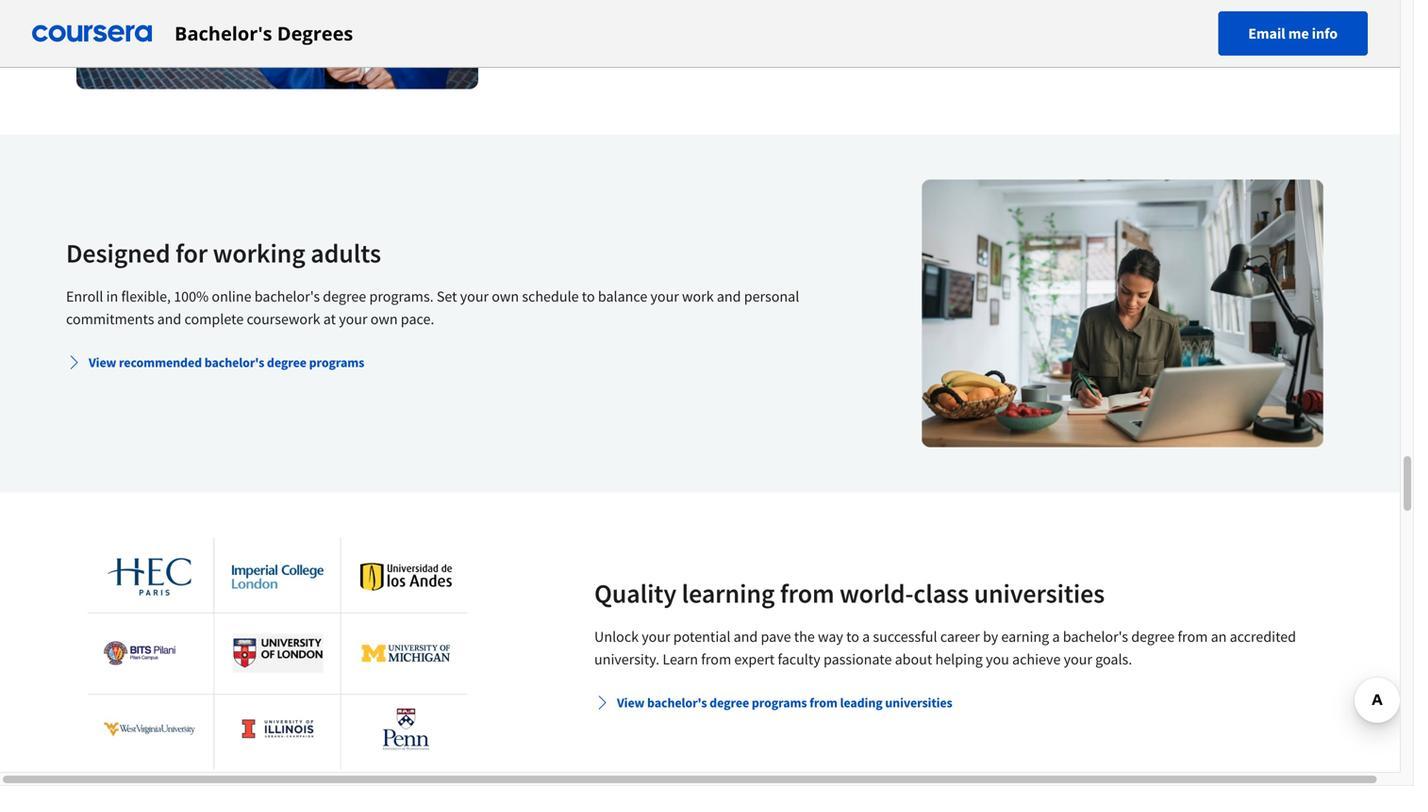 Task type: vqa. For each thing, say whether or not it's contained in the screenshot.
the leftmost Own
yes



Task type: describe. For each thing, give the bounding box(es) containing it.
adults
[[311, 237, 381, 270]]

your right set
[[460, 287, 489, 306]]

unlock your potential and pave the way to a successful career by earning a bachelor's degree from an accredited university. learn from expert faculty passionate about helping you achieve your goals.
[[594, 628, 1297, 669]]

view for designed for working adults
[[89, 354, 116, 371]]

working adults image
[[922, 180, 1324, 448]]

achieve
[[1013, 651, 1061, 669]]

to inside enroll in flexible, 100% online bachelor's degree programs. set your own schedule to balance your work and personal commitments and complete coursework at your own pace.
[[582, 287, 595, 306]]

degrees
[[277, 20, 353, 46]]

complete
[[184, 310, 244, 329]]

from up the
[[780, 577, 835, 611]]

programs.
[[369, 287, 434, 306]]

balance
[[598, 287, 648, 306]]

to inside unlock your potential and pave the way to a successful career by earning a bachelor's degree from an accredited university. learn from expert faculty passionate about helping you achieve your goals.
[[847, 628, 860, 647]]

an
[[1211, 628, 1227, 647]]

passionate
[[824, 651, 892, 669]]

programs inside 'view recommended bachelor's degree programs' dropdown button
[[309, 354, 364, 371]]

1 a from the left
[[863, 628, 870, 647]]

bachelor's down learn
[[647, 695, 707, 712]]

bachelor's inside enroll in flexible, 100% online bachelor's degree programs. set your own schedule to balance your work and personal commitments and complete coursework at your own pace.
[[255, 287, 320, 306]]

from left an
[[1178, 628, 1208, 647]]

and inside unlock your potential and pave the way to a successful career by earning a bachelor's degree from an accredited university. learn from expert faculty passionate about helping you achieve your goals.
[[734, 628, 758, 647]]

bachelor's down complete
[[205, 354, 264, 371]]

enroll
[[66, 287, 103, 306]]

accredited
[[1230, 628, 1297, 647]]

degree inside enroll in flexible, 100% online bachelor's degree programs. set your own schedule to balance your work and personal commitments and complete coursework at your own pace.
[[323, 287, 366, 306]]

view bachelor's degree programs from leading universities
[[617, 695, 953, 712]]

from down potential
[[701, 651, 732, 669]]

unlock
[[594, 628, 639, 647]]

quality learning from world-class universities
[[594, 577, 1105, 611]]

info
[[1312, 24, 1338, 43]]

bachelor's inside unlock your potential and pave the way to a successful career by earning a bachelor's degree from an accredited university. learn from expert faculty passionate about helping you achieve your goals.
[[1063, 628, 1129, 647]]

earning
[[1002, 628, 1050, 647]]

2 a from the left
[[1053, 628, 1060, 647]]

potential
[[674, 628, 731, 647]]

learning
[[682, 577, 775, 611]]

goals.
[[1096, 651, 1133, 669]]

career
[[941, 628, 980, 647]]

view for quality learning from world-class universities
[[617, 695, 645, 712]]

work
[[682, 287, 714, 306]]

working
[[213, 237, 305, 270]]

you
[[986, 651, 1010, 669]]

0 vertical spatial own
[[492, 287, 519, 306]]

degree inside the view bachelor's degree programs from leading universities dropdown button
[[710, 695, 749, 712]]

schedule
[[522, 287, 579, 306]]

by
[[983, 628, 999, 647]]

0 horizontal spatial own
[[371, 310, 398, 329]]

leading
[[840, 695, 883, 712]]

affordable tuition image
[[76, 0, 478, 89]]

your left the goals.
[[1064, 651, 1093, 669]]

way
[[818, 628, 843, 647]]

0 vertical spatial and
[[717, 287, 741, 306]]

view recommended bachelor's degree programs button
[[59, 346, 372, 380]]

your up learn
[[642, 628, 671, 647]]

class
[[914, 577, 969, 611]]



Task type: locate. For each thing, give the bounding box(es) containing it.
successful
[[873, 628, 938, 647]]

set
[[437, 287, 457, 306]]

from inside dropdown button
[[810, 695, 838, 712]]

own left schedule
[[492, 287, 519, 306]]

university.
[[594, 651, 660, 669]]

1 horizontal spatial view
[[617, 695, 645, 712]]

email
[[1249, 24, 1286, 43]]

universities inside dropdown button
[[885, 695, 953, 712]]

degree inside 'view recommended bachelor's degree programs' dropdown button
[[267, 354, 307, 371]]

universities up earning
[[974, 577, 1105, 611]]

a up passionate
[[863, 628, 870, 647]]

quality
[[594, 577, 677, 611]]

pave
[[761, 628, 791, 647]]

a
[[863, 628, 870, 647], [1053, 628, 1060, 647]]

bachelor's degrees
[[175, 20, 353, 46]]

1 vertical spatial to
[[847, 628, 860, 647]]

designed for working adults
[[66, 237, 381, 270]]

0 horizontal spatial a
[[863, 628, 870, 647]]

learn
[[663, 651, 698, 669]]

degree up at
[[323, 287, 366, 306]]

and
[[717, 287, 741, 306], [157, 310, 181, 329], [734, 628, 758, 647]]

email me info button
[[1218, 11, 1368, 56]]

programs down faculty
[[752, 695, 807, 712]]

personal
[[744, 287, 800, 306]]

faculty
[[778, 651, 821, 669]]

0 vertical spatial to
[[582, 287, 595, 306]]

0 horizontal spatial programs
[[309, 354, 364, 371]]

email me info
[[1249, 24, 1338, 43]]

degree inside unlock your potential and pave the way to a successful career by earning a bachelor's degree from an accredited university. learn from expert faculty passionate about helping you achieve your goals.
[[1132, 628, 1175, 647]]

1 vertical spatial universities
[[885, 695, 953, 712]]

for
[[176, 237, 208, 270]]

a list of the most affordable bachelor's degree programs element
[[594, 0, 1334, 33]]

bachelor's
[[175, 20, 272, 46]]

1 horizontal spatial a
[[1053, 628, 1060, 647]]

me
[[1289, 24, 1309, 43]]

universities
[[974, 577, 1105, 611], [885, 695, 953, 712]]

0 vertical spatial universities
[[974, 577, 1105, 611]]

online
[[212, 287, 252, 306]]

about
[[895, 651, 933, 669]]

and right work
[[717, 287, 741, 306]]

view recommended bachelor's degree programs
[[89, 354, 364, 371]]

and up expert
[[734, 628, 758, 647]]

own down programs.
[[371, 310, 398, 329]]

a up achieve on the right of page
[[1053, 628, 1060, 647]]

view down 'university.'
[[617, 695, 645, 712]]

world class universities such as hec paris imperial college london universidad de los andes bits pilani university of london university of michigan west virginia university university of illinois and university of pennsylvania image
[[76, 538, 478, 770]]

to left balance
[[582, 287, 595, 306]]

degree
[[323, 287, 366, 306], [267, 354, 307, 371], [1132, 628, 1175, 647], [710, 695, 749, 712]]

1 horizontal spatial own
[[492, 287, 519, 306]]

the
[[794, 628, 815, 647]]

0 horizontal spatial view
[[89, 354, 116, 371]]

to right way
[[847, 628, 860, 647]]

your left work
[[651, 287, 679, 306]]

100%
[[174, 287, 209, 306]]

1 horizontal spatial programs
[[752, 695, 807, 712]]

bachelor's up the goals.
[[1063, 628, 1129, 647]]

own
[[492, 287, 519, 306], [371, 310, 398, 329]]

enroll in flexible, 100% online bachelor's degree programs. set your own schedule to balance your work and personal commitments and complete coursework at your own pace.
[[66, 287, 800, 329]]

degree down expert
[[710, 695, 749, 712]]

your right at
[[339, 310, 368, 329]]

1 vertical spatial programs
[[752, 695, 807, 712]]

1 horizontal spatial to
[[847, 628, 860, 647]]

1 horizontal spatial universities
[[974, 577, 1105, 611]]

designed
[[66, 237, 170, 270]]

degree up the goals.
[[1132, 628, 1175, 647]]

at
[[323, 310, 336, 329]]

to
[[582, 287, 595, 306], [847, 628, 860, 647]]

programs inside the view bachelor's degree programs from leading universities dropdown button
[[752, 695, 807, 712]]

commitments
[[66, 310, 154, 329]]

view
[[89, 354, 116, 371], [617, 695, 645, 712]]

flexible,
[[121, 287, 171, 306]]

programs
[[309, 354, 364, 371], [752, 695, 807, 712]]

0 horizontal spatial to
[[582, 287, 595, 306]]

bachelor's up coursework
[[255, 287, 320, 306]]

coursera image
[[32, 18, 152, 49]]

degree down coursework
[[267, 354, 307, 371]]

in
[[106, 287, 118, 306]]

view bachelor's degree programs from leading universities button
[[587, 686, 960, 720]]

1 vertical spatial view
[[617, 695, 645, 712]]

your
[[460, 287, 489, 306], [651, 287, 679, 306], [339, 310, 368, 329], [642, 628, 671, 647], [1064, 651, 1093, 669]]

from left leading
[[810, 695, 838, 712]]

0 vertical spatial programs
[[309, 354, 364, 371]]

0 horizontal spatial universities
[[885, 695, 953, 712]]

2 vertical spatial and
[[734, 628, 758, 647]]

0 vertical spatial view
[[89, 354, 116, 371]]

pace.
[[401, 310, 434, 329]]

expert
[[735, 651, 775, 669]]

programs down at
[[309, 354, 364, 371]]

bachelor's
[[255, 287, 320, 306], [205, 354, 264, 371], [1063, 628, 1129, 647], [647, 695, 707, 712]]

from
[[780, 577, 835, 611], [1178, 628, 1208, 647], [701, 651, 732, 669], [810, 695, 838, 712]]

view down 'commitments' at the top
[[89, 354, 116, 371]]

helping
[[936, 651, 983, 669]]

1 vertical spatial own
[[371, 310, 398, 329]]

universities down the about
[[885, 695, 953, 712]]

world-
[[840, 577, 914, 611]]

coursework
[[247, 310, 320, 329]]

and down 100%
[[157, 310, 181, 329]]

recommended
[[119, 354, 202, 371]]

1 vertical spatial and
[[157, 310, 181, 329]]



